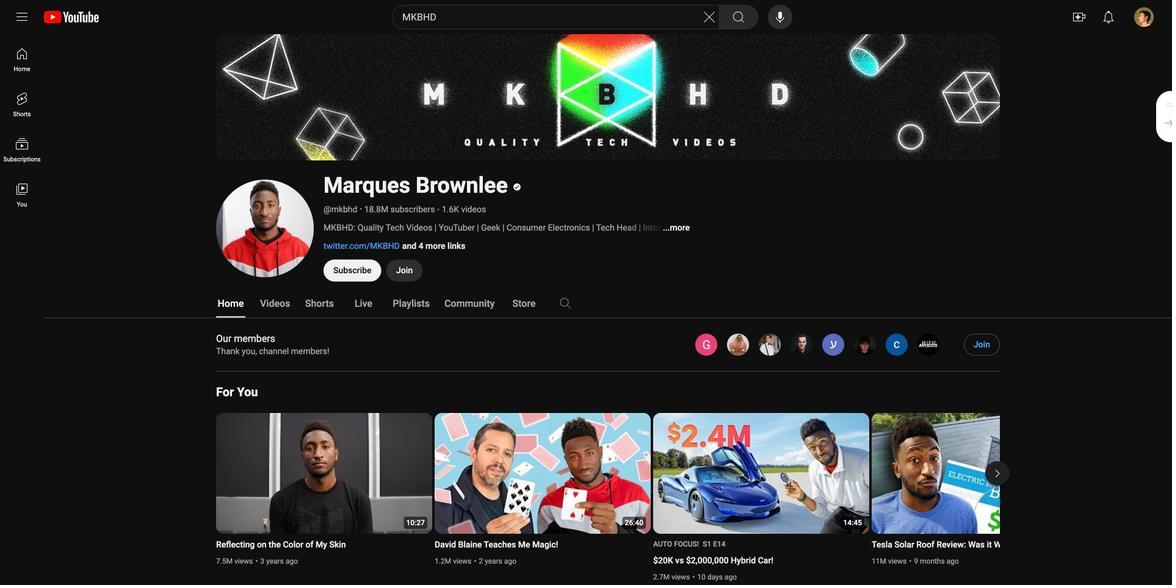 Task type: locate. For each thing, give the bounding box(es) containing it.
26 minutes, 40 seconds image
[[622, 517, 646, 529]]

auto focus!  s1 e14 image
[[653, 539, 726, 555]]

tab list
[[216, 289, 667, 318]]

None text field
[[324, 172, 521, 202], [663, 223, 690, 233], [324, 172, 521, 202], [663, 223, 690, 233]]

None search field
[[370, 5, 761, 29]]

None text field
[[324, 204, 357, 216], [364, 204, 435, 216], [442, 204, 486, 216], [324, 223, 675, 243], [974, 340, 990, 350], [324, 204, 357, 216], [364, 204, 435, 216], [442, 204, 486, 216], [324, 223, 675, 243], [974, 340, 990, 350]]

main content
[[44, 34, 1172, 585]]

14 minutes, 45 seconds image
[[841, 517, 865, 529]]



Task type: describe. For each thing, give the bounding box(es) containing it.
avatar image image
[[1134, 7, 1154, 27]]

10 minutes, 27 seconds image
[[404, 517, 427, 529]]

Search text field
[[402, 9, 702, 25]]



Task type: vqa. For each thing, say whether or not it's contained in the screenshot.
Auto Focus!  S1 E14 Image at the right bottom of page
yes



